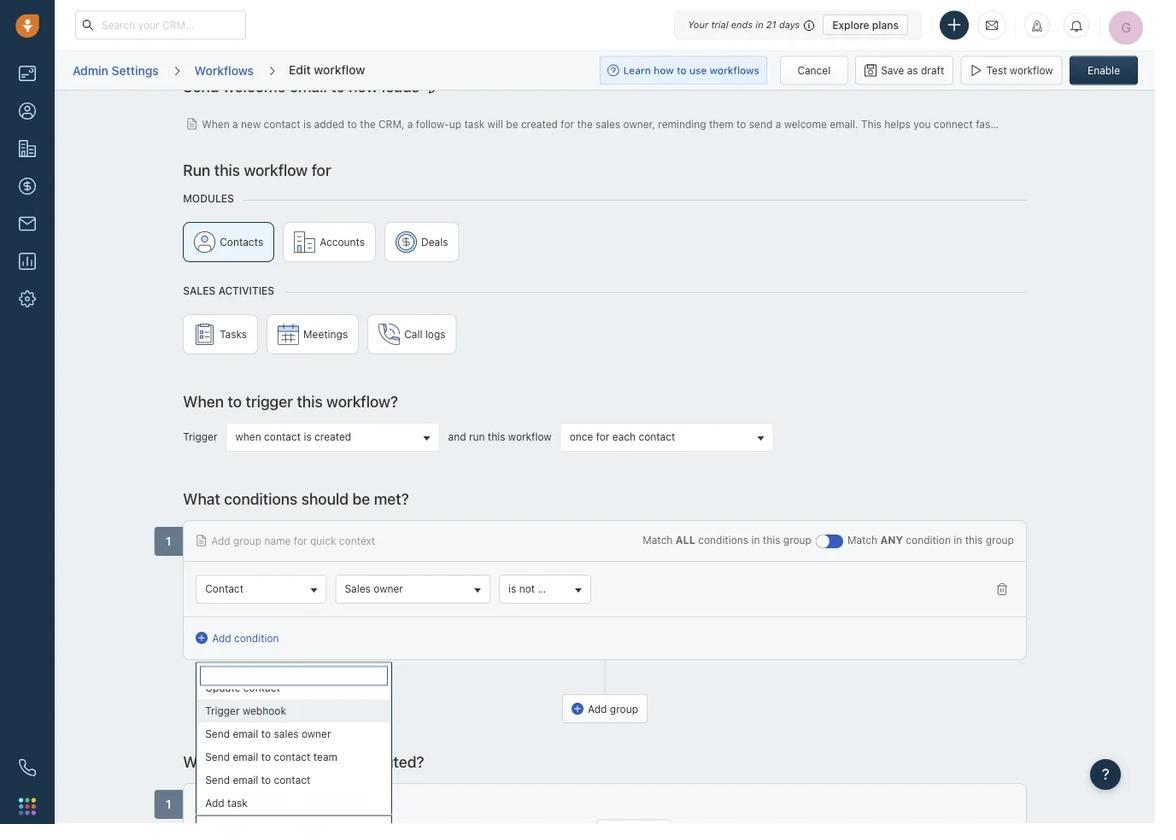 Task type: describe. For each thing, give the bounding box(es) containing it.
what conditions should be met?
[[183, 489, 409, 507]]

once for each contact
[[570, 431, 675, 443]]

tasks
[[220, 328, 247, 340]]

once for each contact button
[[560, 422, 774, 452]]

settings
[[112, 63, 159, 77]]

1 a from the left
[[232, 117, 238, 129]]

plans
[[872, 19, 899, 31]]

add condition
[[212, 632, 279, 644]]

send email to contact
[[205, 774, 311, 786]]

in for conditions
[[751, 534, 760, 546]]

edit workflow
[[289, 62, 365, 76]]

2 horizontal spatial be
[[506, 117, 518, 129]]

empty
[[538, 583, 568, 595]]

2 the from the left
[[577, 117, 593, 129]]

for left owner,
[[561, 117, 574, 129]]

3 a from the left
[[776, 117, 781, 129]]

edit
[[289, 62, 311, 76]]

contact for send email to contact
[[274, 774, 311, 786]]

to left "send"
[[737, 117, 746, 129]]

add group button
[[562, 694, 648, 723]]

be for met?
[[352, 489, 370, 507]]

logs
[[425, 328, 446, 340]]

be for executed?
[[330, 752, 348, 771]]

action for :
[[196, 797, 246, 809]]

admin settings link
[[72, 57, 159, 84]]

what for what actions should be executed?
[[183, 752, 220, 771]]

call logs button
[[368, 314, 457, 354]]

contact for when a new contact is added to the crm, a follow-up task will be created for the sales owner, reminding them to send a welcome email. this helps you connect faster with new leads.
[[264, 117, 300, 129]]

contact for send email to contact team
[[274, 751, 311, 763]]

add for add task
[[205, 797, 224, 809]]

leads.
[[1052, 117, 1081, 129]]

admin settings
[[73, 63, 159, 77]]

2 a from the left
[[407, 117, 413, 129]]

match any condition in this group
[[847, 534, 1014, 546]]

what for what conditions should be met?
[[183, 489, 220, 507]]

send for send welcome email to new leads
[[183, 76, 219, 95]]

will
[[487, 117, 503, 129]]

each
[[612, 431, 636, 443]]

task inside option
[[227, 797, 248, 809]]

save
[[881, 65, 904, 76]]

email for send email to contact
[[233, 774, 258, 786]]

send
[[749, 117, 773, 129]]

1 horizontal spatial welcome
[[784, 117, 827, 129]]

meetings
[[303, 328, 348, 340]]

owner inside sales owner button
[[374, 583, 403, 595]]

webhook
[[243, 705, 286, 717]]

contact
[[205, 583, 244, 595]]

for right action
[[229, 797, 243, 809]]

in for ends
[[756, 19, 764, 30]]

send email to contact option
[[197, 769, 391, 792]]

quick
[[310, 534, 336, 546]]

sales owner
[[345, 583, 403, 595]]

workflows
[[195, 63, 254, 77]]

add condition link
[[196, 630, 279, 645]]

sales owner button
[[335, 575, 490, 604]]

send for send email to sales owner
[[205, 728, 230, 740]]

phone element
[[10, 751, 44, 785]]

2 horizontal spatial new
[[1030, 117, 1050, 129]]

send email to sales owner
[[205, 728, 331, 740]]

when
[[235, 431, 261, 443]]

your trial ends in 21 days
[[688, 19, 800, 30]]

days
[[779, 19, 800, 30]]

sales for sales activities
[[183, 285, 216, 296]]

workflow?
[[326, 392, 398, 410]]

1 horizontal spatial condition
[[906, 534, 951, 546]]

sales activities
[[183, 285, 274, 296]]

in for condition
[[954, 534, 962, 546]]

when contact is created
[[235, 431, 351, 443]]

ends
[[731, 19, 753, 30]]

add group name for quick context
[[211, 534, 375, 546]]

all
[[676, 534, 695, 546]]

0 vertical spatial conditions
[[224, 489, 298, 507]]

modules
[[183, 192, 234, 204]]

cancel button
[[780, 56, 848, 85]]

save as draft
[[881, 65, 944, 76]]

up
[[449, 117, 461, 129]]

run this workflow for
[[183, 160, 331, 179]]

21
[[766, 19, 776, 30]]

follow-
[[416, 117, 449, 129]]

as
[[907, 65, 918, 76]]

1 horizontal spatial task
[[464, 117, 485, 129]]

for down added
[[312, 160, 331, 179]]

email down edit
[[290, 76, 327, 95]]

email for send email to sales owner
[[233, 728, 258, 740]]

update contact option
[[197, 676, 391, 700]]

is inside button
[[304, 431, 312, 443]]

contacts inside group
[[220, 236, 263, 248]]

Search your CRM... text field
[[75, 11, 246, 40]]

send welcome email to new leads
[[183, 76, 419, 95]]

when a new contact is added to the crm, a follow-up task will be created for the sales owner, reminding them to send a welcome email. this helps you connect faster with new leads.
[[202, 117, 1081, 129]]

trigger webhook
[[205, 705, 286, 717]]

save as draft button
[[855, 56, 954, 85]]

leads
[[382, 76, 419, 95]]

match for match all conditions in this group
[[643, 534, 673, 546]]

to down edit workflow on the top of page
[[331, 76, 345, 95]]

send for send email to contact
[[205, 774, 230, 786]]

to inside send email to contact team option
[[261, 751, 271, 763]]

workflow inside button
[[1010, 65, 1053, 76]]

is inside button
[[508, 583, 516, 595]]

deals
[[421, 236, 448, 248]]

run
[[183, 160, 210, 179]]

them
[[709, 117, 734, 129]]

1 horizontal spatial new
[[349, 76, 378, 95]]

freshworks switcher image
[[19, 798, 36, 815]]

and
[[448, 431, 466, 443]]

you
[[913, 117, 931, 129]]

test
[[986, 65, 1007, 76]]

workflow right run on the top
[[244, 160, 308, 179]]

to inside send email to sales owner option
[[261, 728, 271, 740]]



Task type: locate. For each thing, give the bounding box(es) containing it.
contact
[[264, 117, 300, 129], [264, 431, 301, 443], [639, 431, 675, 443], [243, 682, 280, 694], [274, 751, 311, 763], [274, 774, 311, 786]]

is not empty button
[[499, 575, 591, 604]]

call logs
[[404, 328, 446, 340]]

contact button
[[196, 575, 327, 604]]

0 horizontal spatial conditions
[[224, 489, 298, 507]]

add inside option
[[205, 797, 224, 809]]

a up run this workflow for
[[232, 117, 238, 129]]

1 vertical spatial should
[[279, 752, 327, 771]]

0 horizontal spatial the
[[360, 117, 376, 129]]

0 vertical spatial should
[[301, 489, 349, 507]]

0 vertical spatial created
[[521, 117, 558, 129]]

0 horizontal spatial created
[[314, 431, 351, 443]]

0 horizontal spatial condition
[[234, 632, 279, 644]]

be left executed?
[[330, 752, 348, 771]]

trigger for trigger webhook
[[205, 705, 240, 717]]

0 vertical spatial owner
[[374, 583, 403, 595]]

to down send email to sales owner
[[261, 751, 271, 763]]

is not empty
[[508, 583, 568, 595]]

trigger down update
[[205, 705, 240, 717]]

when up run on the top
[[202, 117, 230, 129]]

in right all
[[751, 534, 760, 546]]

a right "send"
[[776, 117, 781, 129]]

match left the any
[[847, 534, 878, 546]]

email up send email to contact in the left of the page
[[233, 751, 258, 763]]

1 vertical spatial condition
[[234, 632, 279, 644]]

reminding
[[658, 117, 706, 129]]

0 vertical spatial contacts
[[220, 236, 263, 248]]

when left trigger at the top
[[183, 392, 224, 410]]

condition
[[906, 534, 951, 546], [234, 632, 279, 644]]

is left added
[[303, 117, 311, 129]]

1 vertical spatial contacts
[[250, 797, 294, 809]]

created right will
[[521, 117, 558, 129]]

add inside button
[[588, 703, 607, 715]]

created inside button
[[314, 431, 351, 443]]

0 vertical spatial is
[[303, 117, 311, 129]]

with
[[1007, 117, 1027, 129]]

email down trigger webhook
[[233, 728, 258, 740]]

when
[[202, 117, 230, 129], [183, 392, 224, 410]]

0 vertical spatial contacts button
[[183, 222, 274, 262]]

phone image
[[19, 760, 36, 777]]

group
[[783, 534, 812, 546], [986, 534, 1014, 546], [233, 534, 262, 546], [610, 703, 638, 715]]

contacts button
[[183, 222, 274, 262], [246, 796, 305, 811]]

contacts button down send email to contact in the left of the page
[[246, 796, 305, 811]]

add for add group name for quick context
[[211, 534, 230, 546]]

cancel
[[797, 65, 831, 76]]

contacts button down the modules
[[183, 222, 274, 262]]

explore plans
[[832, 19, 899, 31]]

group containing contacts
[[183, 222, 1027, 270]]

trigger for trigger
[[183, 431, 217, 443]]

add task option
[[197, 792, 391, 815]]

0 vertical spatial group
[[183, 222, 1027, 270]]

contact inside send email to contact team option
[[274, 751, 311, 763]]

helps
[[885, 117, 911, 129]]

trigger
[[183, 431, 217, 443], [205, 705, 240, 717]]

list box
[[197, 676, 391, 815]]

0 vertical spatial sales
[[183, 285, 216, 296]]

conditions right all
[[698, 534, 748, 546]]

activities
[[218, 285, 274, 296]]

tasks button
[[183, 314, 258, 354]]

in right the any
[[954, 534, 962, 546]]

1 horizontal spatial the
[[577, 117, 593, 129]]

to left trigger at the top
[[228, 392, 242, 410]]

send email to contact team
[[205, 751, 337, 763]]

email down actions
[[233, 774, 258, 786]]

for left quick
[[294, 534, 307, 546]]

run
[[469, 431, 485, 443]]

draft
[[921, 65, 944, 76]]

trigger
[[246, 392, 293, 410]]

1 vertical spatial sales
[[345, 583, 371, 595]]

in
[[756, 19, 764, 30], [751, 534, 760, 546], [954, 534, 962, 546]]

added
[[314, 117, 344, 129]]

email image
[[986, 18, 998, 32]]

email for send email to contact team
[[233, 751, 258, 763]]

enable
[[1088, 65, 1120, 76]]

deals button
[[384, 222, 459, 262]]

sales down context
[[345, 583, 371, 595]]

be left the met?
[[352, 489, 370, 507]]

0 horizontal spatial sales
[[274, 728, 299, 740]]

add
[[211, 534, 230, 546], [212, 632, 231, 644], [588, 703, 607, 715], [205, 797, 224, 809]]

owner,
[[623, 117, 655, 129]]

2 vertical spatial is
[[508, 583, 516, 595]]

list box containing update contact
[[197, 676, 391, 815]]

should for conditions
[[301, 489, 349, 507]]

to down webhook
[[261, 728, 271, 740]]

group inside button
[[610, 703, 638, 715]]

enable button
[[1070, 56, 1138, 85]]

1 horizontal spatial sales
[[345, 583, 371, 595]]

not
[[519, 583, 535, 595]]

trigger inside trigger webhook option
[[205, 705, 240, 717]]

contact right when on the bottom left
[[264, 431, 301, 443]]

action
[[196, 797, 227, 809]]

what actions should be executed?
[[183, 752, 424, 771]]

a right crm,
[[407, 117, 413, 129]]

1 vertical spatial welcome
[[784, 117, 827, 129]]

should
[[301, 489, 349, 507], [279, 752, 327, 771]]

1 horizontal spatial be
[[352, 489, 370, 507]]

0 vertical spatial condition
[[906, 534, 951, 546]]

1 horizontal spatial created
[[521, 117, 558, 129]]

0 horizontal spatial be
[[330, 752, 348, 771]]

contact inside once for each contact button
[[639, 431, 675, 443]]

context
[[339, 534, 375, 546]]

1 the from the left
[[360, 117, 376, 129]]

update contact
[[205, 682, 280, 694]]

contact for once for each contact
[[639, 431, 675, 443]]

contacts button inside group
[[183, 222, 274, 262]]

test workflow button
[[961, 56, 1063, 85]]

0 vertical spatial trigger
[[183, 431, 217, 443]]

to down 'send email to contact team'
[[261, 774, 271, 786]]

1 match from the left
[[643, 534, 673, 546]]

contact up "send email to contact" option
[[274, 751, 311, 763]]

contact inside when contact is created button
[[264, 431, 301, 443]]

0 horizontal spatial sales
[[183, 285, 216, 296]]

group for modules
[[183, 222, 1027, 270]]

contacts up activities
[[220, 236, 263, 248]]

the left owner,
[[577, 117, 593, 129]]

contact down what actions should be executed?
[[274, 774, 311, 786]]

name
[[264, 534, 291, 546]]

match all conditions in this group
[[643, 534, 812, 546]]

accounts
[[320, 236, 365, 248]]

met?
[[374, 489, 409, 507]]

should up quick
[[301, 489, 349, 507]]

in left '21'
[[756, 19, 764, 30]]

2 what from the top
[[183, 752, 220, 771]]

sales inside option
[[274, 728, 299, 740]]

sales for sales owner
[[345, 583, 371, 595]]

send
[[183, 76, 219, 95], [205, 728, 230, 740], [205, 751, 230, 763], [205, 774, 230, 786]]

for inside button
[[596, 431, 610, 443]]

1 vertical spatial group
[[183, 314, 1027, 363]]

contact up webhook
[[243, 682, 280, 694]]

1 horizontal spatial conditions
[[698, 534, 748, 546]]

contact inside the update contact option
[[243, 682, 280, 694]]

when for when to trigger this workflow?
[[183, 392, 224, 410]]

1 vertical spatial task
[[227, 797, 248, 809]]

1 vertical spatial when
[[183, 392, 224, 410]]

group
[[183, 222, 1027, 270], [183, 314, 1027, 363]]

0 horizontal spatial a
[[232, 117, 238, 129]]

trigger left when on the bottom left
[[183, 431, 217, 443]]

None search field
[[200, 666, 388, 686]]

1 horizontal spatial a
[[407, 117, 413, 129]]

owner inside send email to sales owner option
[[302, 728, 331, 740]]

the left crm,
[[360, 117, 376, 129]]

1 vertical spatial created
[[314, 431, 351, 443]]

2 group from the top
[[183, 314, 1027, 363]]

faster
[[976, 117, 1004, 129]]

0 horizontal spatial task
[[227, 797, 248, 809]]

add for add group
[[588, 703, 607, 715]]

condition right the any
[[906, 534, 951, 546]]

contact right each
[[639, 431, 675, 443]]

contact inside "send email to contact" option
[[274, 774, 311, 786]]

when for when a new contact is added to the crm, a follow-up task will be created for the sales owner, reminding them to send a welcome email. this helps you connect faster with new leads.
[[202, 117, 230, 129]]

send for send email to contact team
[[205, 751, 230, 763]]

to right added
[[347, 117, 357, 129]]

group containing tasks
[[183, 314, 1027, 363]]

owner down context
[[374, 583, 403, 595]]

should down send email to sales owner option
[[279, 752, 327, 771]]

:
[[243, 797, 246, 809]]

2 horizontal spatial a
[[776, 117, 781, 129]]

1 horizontal spatial owner
[[374, 583, 403, 595]]

0 horizontal spatial match
[[643, 534, 673, 546]]

workflow right test
[[1010, 65, 1053, 76]]

task
[[464, 117, 485, 129], [227, 797, 248, 809]]

and run this workflow
[[448, 431, 552, 443]]

1 vertical spatial owner
[[302, 728, 331, 740]]

explore
[[832, 19, 869, 31]]

a
[[232, 117, 238, 129], [407, 117, 413, 129], [776, 117, 781, 129]]

1 vertical spatial what
[[183, 752, 220, 771]]

match for match any condition in this group
[[847, 534, 878, 546]]

send email to contact team option
[[197, 746, 391, 769]]

send email to sales owner option
[[197, 723, 391, 746]]

1 group from the top
[[183, 222, 1027, 270]]

is left not
[[508, 583, 516, 595]]

sales left activities
[[183, 285, 216, 296]]

conditions up name
[[224, 489, 298, 507]]

1 horizontal spatial match
[[847, 534, 878, 546]]

match left all
[[643, 534, 673, 546]]

be right will
[[506, 117, 518, 129]]

new right with
[[1030, 117, 1050, 129]]

sales left owner,
[[596, 117, 620, 129]]

1 vertical spatial be
[[352, 489, 370, 507]]

2 vertical spatial be
[[330, 752, 348, 771]]

accounts button
[[283, 222, 376, 262]]

explore plans link
[[823, 15, 908, 35]]

task right action
[[227, 797, 248, 809]]

when contact is created button
[[226, 422, 440, 452]]

trigger webhook option
[[197, 700, 391, 723]]

when to trigger this workflow?
[[183, 392, 398, 410]]

0 vertical spatial when
[[202, 117, 230, 129]]

for left each
[[596, 431, 610, 443]]

contacts
[[220, 236, 263, 248], [250, 797, 294, 809]]

0 vertical spatial be
[[506, 117, 518, 129]]

1 vertical spatial is
[[304, 431, 312, 443]]

be
[[506, 117, 518, 129], [352, 489, 370, 507], [330, 752, 348, 771]]

once
[[570, 431, 593, 443]]

1 vertical spatial conditions
[[698, 534, 748, 546]]

2 match from the left
[[847, 534, 878, 546]]

1 what from the top
[[183, 489, 220, 507]]

condition down contact button
[[234, 632, 279, 644]]

workflows link
[[194, 57, 255, 84]]

sales down trigger webhook option
[[274, 728, 299, 740]]

0 vertical spatial sales
[[596, 117, 620, 129]]

0 horizontal spatial owner
[[302, 728, 331, 740]]

is down when to trigger this workflow?
[[304, 431, 312, 443]]

0 horizontal spatial new
[[241, 117, 261, 129]]

email inside option
[[233, 774, 258, 786]]

add for add condition
[[212, 632, 231, 644]]

0 vertical spatial welcome
[[223, 76, 286, 95]]

add group
[[588, 703, 638, 715]]

1 vertical spatial trigger
[[205, 705, 240, 717]]

update
[[205, 682, 240, 694]]

new left leads
[[349, 76, 378, 95]]

executed?
[[352, 752, 424, 771]]

0 vertical spatial task
[[464, 117, 485, 129]]

1 horizontal spatial sales
[[596, 117, 620, 129]]

created down workflow?
[[314, 431, 351, 443]]

meetings button
[[267, 314, 359, 354]]

this
[[861, 117, 882, 129]]

contacts down send email to contact in the left of the page
[[250, 797, 294, 809]]

add task
[[205, 797, 248, 809]]

connect
[[934, 117, 973, 129]]

crm,
[[378, 117, 404, 129]]

1 vertical spatial sales
[[274, 728, 299, 740]]

sales inside button
[[345, 583, 371, 595]]

1 vertical spatial contacts button
[[246, 796, 305, 811]]

contact down the send welcome email to new leads
[[264, 117, 300, 129]]

should for actions
[[279, 752, 327, 771]]

0 vertical spatial what
[[183, 489, 220, 507]]

group for sales activities
[[183, 314, 1027, 363]]

new
[[349, 76, 378, 95], [241, 117, 261, 129], [1030, 117, 1050, 129]]

0 horizontal spatial welcome
[[223, 76, 286, 95]]

email.
[[830, 117, 858, 129]]

team
[[313, 751, 337, 763]]

workflow right edit
[[314, 62, 365, 76]]

the
[[360, 117, 376, 129], [577, 117, 593, 129]]

task right up
[[464, 117, 485, 129]]

owner up team
[[302, 728, 331, 740]]

this
[[214, 160, 240, 179], [297, 392, 323, 410], [488, 431, 505, 443], [763, 534, 780, 546], [965, 534, 983, 546]]

welcome
[[223, 76, 286, 95], [784, 117, 827, 129]]

new up run this workflow for
[[241, 117, 261, 129]]

any
[[880, 534, 903, 546]]

to inside "send email to contact" option
[[261, 774, 271, 786]]

send inside option
[[205, 774, 230, 786]]

created
[[521, 117, 558, 129], [314, 431, 351, 443]]

call
[[404, 328, 422, 340]]

workflow left once
[[508, 431, 552, 443]]



Task type: vqa. For each thing, say whether or not it's contained in the screenshot.
the + Add task corresponding to 18
no



